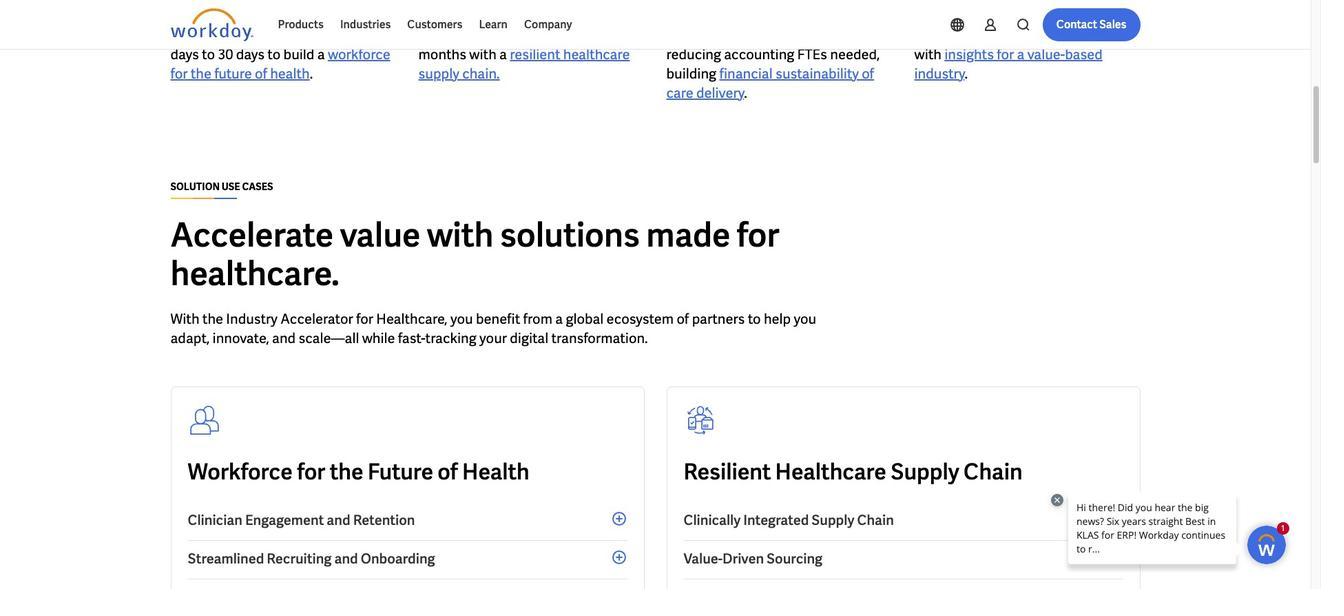 Task type: describe. For each thing, give the bounding box(es) containing it.
751%
[[974, 26, 1005, 44]]

value
[[340, 214, 421, 256]]

company button
[[516, 8, 580, 41]]

and for recruiting
[[334, 550, 358, 568]]

workforce for the future of health
[[188, 457, 530, 486]]

delivery
[[697, 84, 744, 102]]

and for engagement
[[327, 511, 350, 529]]

industries
[[340, 17, 391, 32]]

solution
[[171, 180, 220, 193]]

transformation.
[[552, 329, 648, 347]]

products
[[278, 17, 324, 32]]

accounting
[[724, 45, 795, 63]]

for inside with the industry accelerator for healthcare, you benefit from a global ecosystem of partners to help you adapt, innovate, and scale—all while fast-tracking your digital transformation.
[[356, 310, 373, 328]]

clinician engagement and retention
[[188, 511, 415, 529]]

value-
[[1028, 45, 1065, 63]]

2 you from the left
[[794, 310, 817, 328]]

million
[[487, 26, 529, 44]]

supply for healthcare
[[891, 457, 960, 486]]

months inside saves $4.6 million in the first 6 months with a
[[419, 45, 466, 63]]

resilient
[[684, 457, 771, 486]]

healthcare
[[563, 45, 630, 63]]

streamlined recruiting and onboarding button
[[188, 541, 627, 579]]

insights for a value-based industry link
[[915, 45, 1103, 83]]

a inside saves $4.6 million in the first 6 months with a
[[500, 45, 507, 63]]

products button
[[270, 8, 332, 41]]

1 you from the left
[[451, 310, 473, 328]]

future
[[368, 457, 433, 486]]

financial sustainability of care delivery
[[667, 65, 874, 102]]

financial
[[720, 65, 773, 83]]

customers button
[[399, 8, 471, 41]]

benefit
[[476, 310, 520, 328]]

$4.6
[[458, 26, 484, 44]]

accelerate
[[171, 214, 334, 256]]

contact sales link
[[1043, 8, 1141, 41]]

onboarding
[[361, 550, 435, 568]]

contact
[[1057, 17, 1098, 32]]

health
[[462, 457, 530, 486]]

reducing
[[667, 45, 721, 63]]

resilient healthcare supply chain. link
[[419, 45, 630, 83]]

bronson image
[[171, 0, 253, 14]]

from inside cuts time to fill positions from 60 days to 30 days to build a
[[329, 26, 358, 44]]

accelerate value with solutions made for healthcare.
[[171, 214, 780, 295]]

of right the future
[[438, 457, 458, 486]]

annually
[[766, 26, 818, 44]]

2 days from the left
[[236, 45, 265, 63]]

help
[[764, 310, 791, 328]]

learn button
[[471, 8, 516, 41]]

clinically integrated supply chain
[[684, 511, 894, 529]]

to left 30
[[202, 45, 215, 63]]

use
[[222, 180, 240, 193]]

. for health
[[310, 65, 313, 83]]

the inside saves $4.6 million in the first 6 months with a
[[546, 26, 567, 44]]

fast-
[[398, 329, 426, 347]]

future
[[214, 65, 252, 83]]

partners
[[692, 310, 745, 328]]

resilient healthcare supply chain.
[[419, 45, 630, 83]]

tracking
[[426, 329, 477, 347]]

$650,000
[[706, 26, 763, 44]]

workforce for the future of health link
[[171, 45, 390, 83]]

company
[[524, 17, 572, 32]]

industry
[[226, 310, 278, 328]]

a inside cuts time to fill positions from 60 days to 30 days to build a
[[317, 45, 325, 63]]

with inside achieves 751% roi in two months with
[[915, 45, 942, 63]]

clinician
[[188, 511, 243, 529]]

customers
[[407, 17, 463, 32]]

the left the future
[[330, 457, 363, 486]]

by
[[821, 26, 836, 44]]

for for insights for a value-based industry
[[997, 45, 1014, 63]]

global
[[566, 310, 604, 328]]

resilient
[[510, 45, 560, 63]]

supply for integrated
[[812, 511, 855, 529]]

a inside the insights for a value-based industry
[[1017, 45, 1025, 63]]

driven
[[723, 550, 764, 568]]

and inside with the industry accelerator for healthcare, you benefit from a global ecosystem of partners to help you adapt, innovate, and scale—all while fast-tracking your digital transformation.
[[272, 329, 296, 347]]

for inside the accelerate value with solutions made for healthcare.
[[737, 214, 780, 256]]

sales
[[1100, 17, 1127, 32]]

time
[[203, 26, 231, 44]]

healthcare,
[[376, 310, 448, 328]]

workforce
[[188, 457, 293, 486]]

solutions
[[500, 214, 640, 256]]

streamlined
[[188, 550, 264, 568]]

of inside the workforce for the future of health
[[255, 65, 267, 83]]

digital
[[510, 329, 549, 347]]

accelerator
[[281, 310, 353, 328]]

chain.
[[462, 65, 500, 83]]

with inside saves $4.6 million in the first 6 months with a
[[469, 45, 497, 63]]



Task type: vqa. For each thing, say whether or not it's contained in the screenshot.
Desktop view of financial management operational analysis dashboard showing operating expenses by cost center and mobile view of human capital management home screen showing suggested tasks and announcements. image
no



Task type: locate. For each thing, give the bounding box(es) containing it.
1 vertical spatial from
[[523, 310, 553, 328]]

ftes
[[798, 45, 827, 63]]

a down million
[[500, 45, 507, 63]]

for for workforce for the future of health
[[171, 65, 188, 83]]

.
[[310, 65, 313, 83], [965, 65, 968, 83], [744, 84, 747, 102]]

saves inside 'saves $650,000 annually by reducing accounting ftes needed, building'
[[667, 26, 703, 44]]

1 horizontal spatial .
[[744, 84, 747, 102]]

1 horizontal spatial months
[[1075, 26, 1123, 44]]

2 in from the left
[[1034, 26, 1045, 44]]

in inside saves $4.6 million in the first 6 months with a
[[532, 26, 543, 44]]

0 horizontal spatial .
[[310, 65, 313, 83]]

supply
[[891, 457, 960, 486], [812, 511, 855, 529]]

months up the based
[[1075, 26, 1123, 44]]

1 horizontal spatial from
[[523, 310, 553, 328]]

1 in from the left
[[532, 26, 543, 44]]

1 horizontal spatial saves
[[667, 26, 703, 44]]

clinician engagement and retention button
[[188, 502, 627, 541]]

0 vertical spatial chain
[[964, 457, 1023, 486]]

in inside achieves 751% roi in two months with
[[1034, 26, 1045, 44]]

a down roi
[[1017, 45, 1025, 63]]

for inside the insights for a value-based industry
[[997, 45, 1014, 63]]

of inside 'financial sustainability of care delivery'
[[862, 65, 874, 83]]

in
[[532, 26, 543, 44], [1034, 26, 1045, 44]]

with
[[171, 310, 199, 328]]

of left partners at the bottom of page
[[677, 310, 689, 328]]

with the industry accelerator for healthcare, you benefit from a global ecosystem of partners to help you adapt, innovate, and scale—all while fast-tracking your digital transformation.
[[171, 310, 817, 347]]

2 vertical spatial and
[[334, 550, 358, 568]]

the right the with on the left bottom
[[202, 310, 223, 328]]

1 vertical spatial months
[[419, 45, 466, 63]]

scale—all
[[299, 329, 359, 347]]

0 horizontal spatial supply
[[812, 511, 855, 529]]

clinically integrated supply chain button
[[684, 502, 1123, 541]]

achieves 751% roi in two months with
[[915, 26, 1123, 63]]

saves left $4.6
[[419, 26, 455, 44]]

1 vertical spatial and
[[327, 511, 350, 529]]

in up resilient
[[532, 26, 543, 44]]

0 horizontal spatial days
[[171, 45, 199, 63]]

0 vertical spatial from
[[329, 26, 358, 44]]

and right recruiting
[[334, 550, 358, 568]]

sustainability
[[776, 65, 859, 83]]

saves $650,000 annually by reducing accounting ftes needed, building
[[667, 26, 880, 83]]

from
[[329, 26, 358, 44], [523, 310, 553, 328]]

you right 'help'
[[794, 310, 817, 328]]

fill
[[250, 26, 265, 44]]

2 horizontal spatial .
[[965, 65, 968, 83]]

0 horizontal spatial from
[[329, 26, 358, 44]]

clinically
[[684, 511, 741, 529]]

financial sustainability of care delivery link
[[667, 65, 874, 102]]

months
[[1075, 26, 1123, 44], [419, 45, 466, 63]]

chain inside button
[[857, 511, 894, 529]]

with
[[469, 45, 497, 63], [915, 45, 942, 63], [427, 214, 494, 256]]

to left the fill
[[234, 26, 247, 44]]

for inside the workforce for the future of health
[[171, 65, 188, 83]]

chain for clinically integrated supply chain
[[857, 511, 894, 529]]

1 horizontal spatial in
[[1034, 26, 1045, 44]]

healthcare
[[776, 457, 887, 486]]

in for two
[[1034, 26, 1045, 44]]

building
[[667, 65, 717, 83]]

0 vertical spatial months
[[1075, 26, 1123, 44]]

care
[[667, 84, 694, 102]]

the inside with the industry accelerator for healthcare, you benefit from a global ecosystem of partners to help you adapt, innovate, and scale—all while fast-tracking your digital transformation.
[[202, 310, 223, 328]]

. down build on the top left of the page
[[310, 65, 313, 83]]

a right build on the top left of the page
[[317, 45, 325, 63]]

engagement
[[245, 511, 324, 529]]

0 horizontal spatial months
[[419, 45, 466, 63]]

in for the
[[532, 26, 543, 44]]

0 vertical spatial and
[[272, 329, 296, 347]]

value-
[[684, 550, 723, 568]]

while
[[362, 329, 395, 347]]

months inside achieves 751% roi in two months with
[[1075, 26, 1123, 44]]

saves inside saves $4.6 million in the first 6 months with a
[[419, 26, 455, 44]]

the inside the workforce for the future of health
[[191, 65, 212, 83]]

with inside the accelerate value with solutions made for healthcare.
[[427, 214, 494, 256]]

2 saves from the left
[[667, 26, 703, 44]]

6
[[598, 26, 605, 44]]

from up digital
[[523, 310, 553, 328]]

0 horizontal spatial saves
[[419, 26, 455, 44]]

learn
[[479, 17, 508, 32]]

the left future
[[191, 65, 212, 83]]

roi
[[1008, 26, 1031, 44]]

saves for saves $4.6 million in the first 6 months with a
[[419, 26, 455, 44]]

. down insights
[[965, 65, 968, 83]]

60
[[361, 26, 377, 44]]

1 horizontal spatial chain
[[964, 457, 1023, 486]]

ecosystem
[[607, 310, 674, 328]]

. down financial
[[744, 84, 747, 102]]

1 horizontal spatial supply
[[891, 457, 960, 486]]

integrated
[[744, 511, 809, 529]]

and left retention
[[327, 511, 350, 529]]

industries button
[[332, 8, 399, 41]]

positions
[[268, 26, 326, 44]]

0 horizontal spatial in
[[532, 26, 543, 44]]

from up workforce
[[329, 26, 358, 44]]

days down cuts
[[171, 45, 199, 63]]

a inside with the industry accelerator for healthcare, you benefit from a global ecosystem of partners to help you adapt, innovate, and scale—all while fast-tracking your digital transformation.
[[555, 310, 563, 328]]

resilient healthcare supply chain
[[684, 457, 1023, 486]]

0 horizontal spatial chain
[[857, 511, 894, 529]]

solution use cases
[[171, 180, 273, 193]]

the left first
[[546, 26, 567, 44]]

chain for resilient healthcare supply chain
[[964, 457, 1023, 486]]

30
[[218, 45, 233, 63]]

supply down healthcare
[[812, 511, 855, 529]]

in right roi
[[1034, 26, 1045, 44]]

of inside with the industry accelerator for healthcare, you benefit from a global ecosystem of partners to help you adapt, innovate, and scale—all while fast-tracking your digital transformation.
[[677, 310, 689, 328]]

your
[[480, 329, 507, 347]]

chain
[[964, 457, 1023, 486], [857, 511, 894, 529]]

supply up 'clinically integrated supply chain' button
[[891, 457, 960, 486]]

adapt,
[[171, 329, 210, 347]]

for for workforce for the future of health
[[297, 457, 325, 486]]

saves $4.6 million in the first 6 months with a
[[419, 26, 605, 63]]

needed,
[[830, 45, 880, 63]]

workforce for the future of health
[[171, 45, 390, 83]]

1 horizontal spatial days
[[236, 45, 265, 63]]

retention
[[353, 511, 415, 529]]

1 saves from the left
[[419, 26, 455, 44]]

industry
[[915, 65, 965, 83]]

months up supply
[[419, 45, 466, 63]]

go to the homepage image
[[171, 8, 253, 41]]

days down the fill
[[236, 45, 265, 63]]

to
[[234, 26, 247, 44], [202, 45, 215, 63], [268, 45, 281, 63], [748, 310, 761, 328]]

cuts
[[171, 26, 200, 44]]

and inside clinician engagement and retention button
[[327, 511, 350, 529]]

0 horizontal spatial you
[[451, 310, 473, 328]]

value-driven sourcing button
[[684, 541, 1123, 579]]

supply inside button
[[812, 511, 855, 529]]

to left build on the top left of the page
[[268, 45, 281, 63]]

made
[[646, 214, 731, 256]]

insights
[[945, 45, 994, 63]]

and
[[272, 329, 296, 347], [327, 511, 350, 529], [334, 550, 358, 568]]

you
[[451, 310, 473, 328], [794, 310, 817, 328]]

1 days from the left
[[171, 45, 199, 63]]

value-driven sourcing
[[684, 550, 823, 568]]

of right future
[[255, 65, 267, 83]]

1 vertical spatial chain
[[857, 511, 894, 529]]

workforce
[[328, 45, 390, 63]]

build
[[284, 45, 314, 63]]

recruiting
[[267, 550, 332, 568]]

innovate,
[[213, 329, 269, 347]]

saves
[[419, 26, 455, 44], [667, 26, 703, 44]]

saves up reducing
[[667, 26, 703, 44]]

health
[[270, 65, 310, 83]]

insights for a value-based industry
[[915, 45, 1103, 83]]

sourcing
[[767, 550, 823, 568]]

0 vertical spatial supply
[[891, 457, 960, 486]]

you up tracking
[[451, 310, 473, 328]]

. for industry
[[965, 65, 968, 83]]

two
[[1048, 26, 1072, 44]]

1 vertical spatial supply
[[812, 511, 855, 529]]

contact sales
[[1057, 17, 1127, 32]]

saves for saves $650,000 annually by reducing accounting ftes needed, building
[[667, 26, 703, 44]]

healthcare.
[[171, 252, 339, 295]]

of
[[255, 65, 267, 83], [862, 65, 874, 83], [677, 310, 689, 328], [438, 457, 458, 486]]

streamlined recruiting and onboarding
[[188, 550, 435, 568]]

of down needed,
[[862, 65, 874, 83]]

first
[[570, 26, 595, 44]]

1 horizontal spatial you
[[794, 310, 817, 328]]

supply
[[419, 65, 459, 83]]

a left global
[[555, 310, 563, 328]]

from inside with the industry accelerator for healthcare, you benefit from a global ecosystem of partners to help you adapt, innovate, and scale—all while fast-tracking your digital transformation.
[[523, 310, 553, 328]]

and down industry
[[272, 329, 296, 347]]

and inside streamlined recruiting and onboarding button
[[334, 550, 358, 568]]

to left 'help'
[[748, 310, 761, 328]]

cases
[[242, 180, 273, 193]]

to inside with the industry accelerator for healthcare, you benefit from a global ecosystem of partners to help you adapt, innovate, and scale—all while fast-tracking your digital transformation.
[[748, 310, 761, 328]]

based
[[1065, 45, 1103, 63]]



